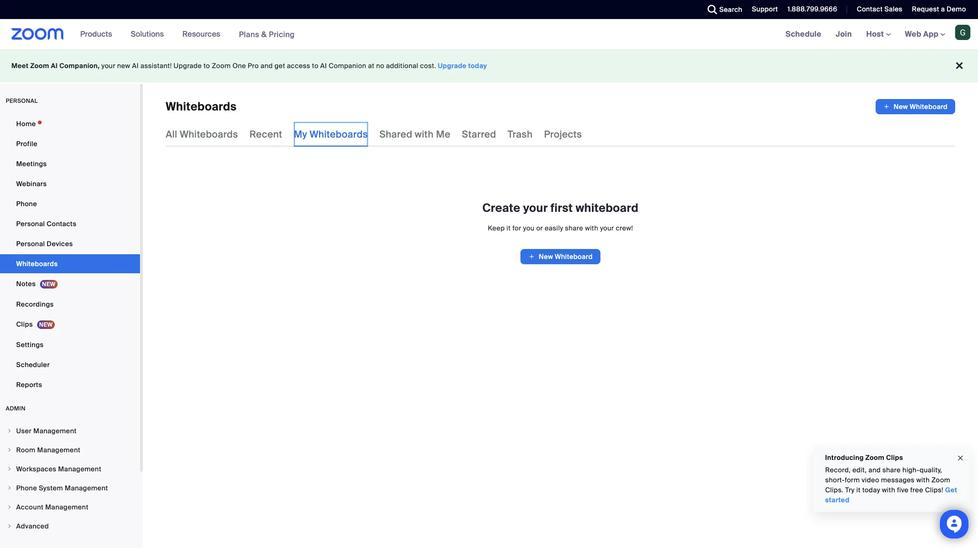 Task type: describe. For each thing, give the bounding box(es) containing it.
user management menu item
[[0, 422, 140, 440]]

user
[[16, 427, 32, 435]]

phone system management menu item
[[0, 479, 140, 497]]

started
[[826, 496, 850, 504]]

companion
[[329, 61, 366, 70]]

account
[[16, 503, 43, 512]]

clips.
[[826, 486, 844, 494]]

room
[[16, 446, 35, 454]]

join link
[[829, 19, 859, 50]]

workspaces management menu item
[[0, 460, 140, 478]]

1 to from the left
[[204, 61, 210, 70]]

clips!
[[925, 486, 944, 494]]

management for workspaces management
[[58, 465, 101, 474]]

new for add image at the top right
[[539, 252, 553, 261]]

one
[[233, 61, 246, 70]]

0 vertical spatial it
[[507, 224, 511, 232]]

host button
[[867, 29, 891, 39]]

quality,
[[920, 466, 942, 474]]

phone link
[[0, 194, 140, 213]]

notes link
[[0, 274, 140, 294]]

share inside record, edit, and share high-quality, short-form video messages with zoom clips. try it today with five free clips!
[[883, 466, 901, 474]]

meetings link
[[0, 154, 140, 173]]

1 vertical spatial new whiteboard button
[[521, 249, 600, 264]]

search
[[720, 5, 743, 14]]

personal menu menu
[[0, 114, 140, 395]]

meetings navigation
[[779, 19, 978, 50]]

profile
[[16, 140, 37, 148]]

room management
[[16, 446, 80, 454]]

1 horizontal spatial clips
[[886, 453, 903, 462]]

recent
[[250, 128, 282, 141]]

phone for phone system management
[[16, 484, 37, 493]]

free
[[911, 486, 924, 494]]

add image
[[884, 102, 890, 111]]

whiteboards inside personal menu menu
[[16, 260, 58, 268]]

contact
[[857, 5, 883, 13]]

and inside record, edit, and share high-quality, short-form video messages with zoom clips. try it today with five free clips!
[[869, 466, 881, 474]]

meet zoom ai companion, footer
[[0, 50, 978, 82]]

meet
[[11, 61, 29, 70]]

product information navigation
[[73, 19, 302, 50]]

personal devices link
[[0, 234, 140, 253]]

companion,
[[59, 61, 100, 70]]

you
[[523, 224, 535, 232]]

admin menu menu
[[0, 422, 140, 536]]

recordings link
[[0, 295, 140, 314]]

all whiteboards
[[166, 128, 238, 141]]

with up free
[[917, 476, 930, 484]]

web app button
[[905, 29, 946, 39]]

2 ai from the left
[[132, 61, 139, 70]]

1 horizontal spatial your
[[523, 201, 548, 215]]

account management menu item
[[0, 498, 140, 516]]

personal
[[6, 97, 38, 105]]

solutions
[[131, 29, 164, 39]]

system
[[39, 484, 63, 493]]

record,
[[826, 466, 851, 474]]

solutions button
[[131, 19, 168, 50]]

right image for phone
[[7, 485, 12, 491]]

recordings
[[16, 300, 54, 309]]

request
[[912, 5, 940, 13]]

2 vertical spatial your
[[600, 224, 614, 232]]

join
[[836, 29, 852, 39]]

whiteboard
[[576, 201, 639, 215]]

new whiteboard for add image at the top right
[[539, 252, 593, 261]]

get
[[946, 486, 958, 494]]

zoom up edit,
[[866, 453, 885, 462]]

meetings
[[16, 160, 47, 168]]

for
[[513, 224, 522, 232]]

trash
[[508, 128, 533, 141]]

demo
[[947, 5, 967, 13]]

high-
[[903, 466, 920, 474]]

notes
[[16, 280, 36, 288]]

&
[[261, 29, 267, 39]]

personal contacts
[[16, 220, 76, 228]]

get
[[275, 61, 285, 70]]

devices
[[47, 240, 73, 248]]

2 to from the left
[[312, 61, 319, 70]]

zoom left one
[[212, 61, 231, 70]]

pricing
[[269, 29, 295, 39]]

create your first whiteboard
[[483, 201, 639, 215]]

account management
[[16, 503, 88, 512]]

workspaces
[[16, 465, 56, 474]]

management for room management
[[37, 446, 80, 454]]

right image for account management
[[7, 504, 12, 510]]

introducing
[[826, 453, 864, 462]]

short-
[[826, 476, 845, 484]]

host
[[867, 29, 886, 39]]

edit,
[[853, 466, 867, 474]]

home link
[[0, 114, 140, 133]]

web app
[[905, 29, 939, 39]]

get started link
[[826, 486, 958, 504]]

scheduler
[[16, 361, 50, 369]]

profile link
[[0, 134, 140, 153]]

advanced
[[16, 522, 49, 531]]

contact sales
[[857, 5, 903, 13]]

personal contacts link
[[0, 214, 140, 233]]

new
[[117, 61, 130, 70]]

app
[[924, 29, 939, 39]]

products button
[[80, 19, 116, 50]]

room management menu item
[[0, 441, 140, 459]]

with down whiteboard
[[585, 224, 599, 232]]

web
[[905, 29, 922, 39]]

right image inside advanced menu item
[[7, 524, 12, 529]]

2 upgrade from the left
[[438, 61, 467, 70]]

reports link
[[0, 375, 140, 394]]

user management
[[16, 427, 77, 435]]

products
[[80, 29, 112, 39]]

whiteboards application
[[166, 99, 956, 114]]

projects
[[544, 128, 582, 141]]

management down workspaces management menu item
[[65, 484, 108, 493]]

and inside 'meet zoom ai companion,' footer
[[261, 61, 273, 70]]

shared with me
[[380, 128, 451, 141]]



Task type: vqa. For each thing, say whether or not it's contained in the screenshot.
"Bill"
no



Task type: locate. For each thing, give the bounding box(es) containing it.
upgrade right cost.
[[438, 61, 467, 70]]

right image inside workspaces management menu item
[[7, 466, 12, 472]]

my whiteboards
[[294, 128, 368, 141]]

resources button
[[182, 19, 225, 50]]

1 horizontal spatial whiteboard
[[910, 102, 948, 111]]

your left new
[[102, 61, 115, 70]]

1 vertical spatial new
[[539, 252, 553, 261]]

management up workspaces management
[[37, 446, 80, 454]]

management up room management
[[33, 427, 77, 435]]

and up video
[[869, 466, 881, 474]]

with inside the tabs of all whiteboard page tab list
[[415, 128, 434, 141]]

schedule link
[[779, 19, 829, 50]]

management
[[33, 427, 77, 435], [37, 446, 80, 454], [58, 465, 101, 474], [65, 484, 108, 493], [45, 503, 88, 512]]

1 vertical spatial right image
[[7, 504, 12, 510]]

1 horizontal spatial and
[[869, 466, 881, 474]]

new whiteboard
[[894, 102, 948, 111], [539, 252, 593, 261]]

at
[[368, 61, 374, 70]]

1 horizontal spatial share
[[883, 466, 901, 474]]

ai
[[51, 61, 58, 70], [132, 61, 139, 70], [320, 61, 327, 70]]

try
[[846, 486, 855, 494]]

1 upgrade from the left
[[174, 61, 202, 70]]

0 horizontal spatial it
[[507, 224, 511, 232]]

video
[[862, 476, 880, 484]]

1 horizontal spatial today
[[863, 486, 881, 494]]

2 horizontal spatial your
[[600, 224, 614, 232]]

workspaces management
[[16, 465, 101, 474]]

phone inside menu item
[[16, 484, 37, 493]]

management down room management menu item
[[58, 465, 101, 474]]

1 horizontal spatial to
[[312, 61, 319, 70]]

right image left account
[[7, 504, 12, 510]]

right image for room
[[7, 447, 12, 453]]

1 ai from the left
[[51, 61, 58, 70]]

1 phone from the top
[[16, 200, 37, 208]]

right image left user at the left
[[7, 428, 12, 434]]

cost.
[[420, 61, 436, 70]]

your up or
[[523, 201, 548, 215]]

clips up the settings on the bottom left of the page
[[16, 320, 33, 329]]

access
[[287, 61, 310, 70]]

profile picture image
[[956, 25, 971, 40]]

new inside whiteboards application
[[894, 102, 908, 111]]

starred
[[462, 128, 496, 141]]

additional
[[386, 61, 418, 70]]

personal for personal devices
[[16, 240, 45, 248]]

whiteboards right all
[[180, 128, 238, 141]]

2 phone from the top
[[16, 484, 37, 493]]

upgrade down product information navigation
[[174, 61, 202, 70]]

settings link
[[0, 335, 140, 354]]

create
[[483, 201, 521, 215]]

crew!
[[616, 224, 633, 232]]

advanced menu item
[[0, 517, 140, 535]]

0 horizontal spatial new whiteboard
[[539, 252, 593, 261]]

with
[[415, 128, 434, 141], [585, 224, 599, 232], [917, 476, 930, 484], [882, 486, 896, 494]]

0 vertical spatial phone
[[16, 200, 37, 208]]

your
[[102, 61, 115, 70], [523, 201, 548, 215], [600, 224, 614, 232]]

with left me
[[415, 128, 434, 141]]

new right add image at the top right
[[539, 252, 553, 261]]

ai right new
[[132, 61, 139, 70]]

sales
[[885, 5, 903, 13]]

whiteboard inside application
[[910, 102, 948, 111]]

plans & pricing
[[239, 29, 295, 39]]

it
[[507, 224, 511, 232], [857, 486, 861, 494]]

0 horizontal spatial your
[[102, 61, 115, 70]]

personal down personal contacts
[[16, 240, 45, 248]]

phone up account
[[16, 484, 37, 493]]

webinars
[[16, 180, 47, 188]]

a
[[941, 5, 945, 13]]

first
[[551, 201, 573, 215]]

1 vertical spatial it
[[857, 486, 861, 494]]

whiteboards down the personal devices
[[16, 260, 58, 268]]

personal for personal contacts
[[16, 220, 45, 228]]

0 vertical spatial share
[[565, 224, 584, 232]]

2 right image from the top
[[7, 466, 12, 472]]

schedule
[[786, 29, 822, 39]]

0 vertical spatial whiteboard
[[910, 102, 948, 111]]

zoom
[[30, 61, 49, 70], [212, 61, 231, 70], [866, 453, 885, 462], [932, 476, 951, 484]]

new right add icon
[[894, 102, 908, 111]]

support
[[752, 5, 778, 13]]

0 horizontal spatial new
[[539, 252, 553, 261]]

0 vertical spatial your
[[102, 61, 115, 70]]

phone system management
[[16, 484, 108, 493]]

to right access
[[312, 61, 319, 70]]

1 horizontal spatial new
[[894, 102, 908, 111]]

to down the resources dropdown button
[[204, 61, 210, 70]]

it right the try
[[857, 486, 861, 494]]

or
[[536, 224, 543, 232]]

request a demo link
[[905, 0, 978, 19], [912, 5, 967, 13]]

webinars link
[[0, 174, 140, 193]]

whiteboards link
[[0, 254, 140, 273]]

1 vertical spatial and
[[869, 466, 881, 474]]

and left get
[[261, 61, 273, 70]]

resources
[[182, 29, 220, 39]]

shared
[[380, 128, 413, 141]]

new whiteboard right add icon
[[894, 102, 948, 111]]

share up messages
[[883, 466, 901, 474]]

1 horizontal spatial ai
[[132, 61, 139, 70]]

2 horizontal spatial ai
[[320, 61, 327, 70]]

whiteboard right add icon
[[910, 102, 948, 111]]

0 vertical spatial new
[[894, 102, 908, 111]]

right image left workspaces
[[7, 466, 12, 472]]

with down messages
[[882, 486, 896, 494]]

1 personal from the top
[[16, 220, 45, 228]]

it inside record, edit, and share high-quality, short-form video messages with zoom clips. try it today with five free clips!
[[857, 486, 861, 494]]

new for add icon
[[894, 102, 908, 111]]

0 vertical spatial today
[[468, 61, 487, 70]]

settings
[[16, 341, 44, 349]]

0 horizontal spatial upgrade
[[174, 61, 202, 70]]

close image
[[957, 453, 965, 464]]

1 vertical spatial phone
[[16, 484, 37, 493]]

it left for
[[507, 224, 511, 232]]

right image left "system"
[[7, 485, 12, 491]]

whiteboards
[[166, 99, 237, 114], [180, 128, 238, 141], [310, 128, 368, 141], [16, 260, 58, 268]]

ai left companion,
[[51, 61, 58, 70]]

0 horizontal spatial today
[[468, 61, 487, 70]]

right image for user management
[[7, 428, 12, 434]]

2 personal from the top
[[16, 240, 45, 248]]

zoom inside record, edit, and share high-quality, short-form video messages with zoom clips. try it today with five free clips!
[[932, 476, 951, 484]]

1 vertical spatial your
[[523, 201, 548, 215]]

clips link
[[0, 315, 140, 334]]

phone for phone
[[16, 200, 37, 208]]

meet zoom ai companion, your new ai assistant! upgrade to zoom one pro and get access to ai companion at no additional cost. upgrade today
[[11, 61, 487, 70]]

1 vertical spatial personal
[[16, 240, 45, 248]]

easily
[[545, 224, 563, 232]]

0 vertical spatial personal
[[16, 220, 45, 228]]

whiteboards right my
[[310, 128, 368, 141]]

whiteboard for new whiteboard button to the bottom
[[555, 252, 593, 261]]

right image inside phone system management menu item
[[7, 485, 12, 491]]

0 vertical spatial new whiteboard
[[894, 102, 948, 111]]

0 horizontal spatial and
[[261, 61, 273, 70]]

2 right image from the top
[[7, 504, 12, 510]]

whiteboards up all whiteboards
[[166, 99, 237, 114]]

clips inside personal menu menu
[[16, 320, 33, 329]]

home
[[16, 120, 36, 128]]

4 right image from the top
[[7, 524, 12, 529]]

1 horizontal spatial it
[[857, 486, 861, 494]]

new whiteboard inside whiteboards application
[[894, 102, 948, 111]]

right image left advanced
[[7, 524, 12, 529]]

1.888.799.9666
[[788, 5, 838, 13]]

0 horizontal spatial whiteboard
[[555, 252, 593, 261]]

scheduler link
[[0, 355, 140, 374]]

record, edit, and share high-quality, short-form video messages with zoom clips. try it today with five free clips!
[[826, 466, 951, 494]]

phone
[[16, 200, 37, 208], [16, 484, 37, 493]]

0 vertical spatial and
[[261, 61, 273, 70]]

0 vertical spatial right image
[[7, 428, 12, 434]]

tabs of all whiteboard page tab list
[[166, 122, 582, 147]]

upgrade
[[174, 61, 202, 70], [438, 61, 467, 70]]

1 horizontal spatial upgrade
[[438, 61, 467, 70]]

contact sales link
[[850, 0, 905, 19], [857, 5, 903, 13]]

management for user management
[[33, 427, 77, 435]]

whiteboard for the rightmost new whiteboard button
[[910, 102, 948, 111]]

right image inside account management menu item
[[7, 504, 12, 510]]

phone inside personal menu menu
[[16, 200, 37, 208]]

banner containing products
[[0, 19, 978, 50]]

right image
[[7, 428, 12, 434], [7, 504, 12, 510]]

today inside record, edit, and share high-quality, short-form video messages with zoom clips. try it today with five free clips!
[[863, 486, 881, 494]]

messages
[[881, 476, 915, 484]]

ai left 'companion'
[[320, 61, 327, 70]]

share
[[565, 224, 584, 232], [883, 466, 901, 474]]

zoom right meet
[[30, 61, 49, 70]]

share right easily
[[565, 224, 584, 232]]

right image left the 'room'
[[7, 447, 12, 453]]

five
[[897, 486, 909, 494]]

whiteboards inside application
[[166, 99, 237, 114]]

me
[[436, 128, 451, 141]]

0 horizontal spatial share
[[565, 224, 584, 232]]

today inside 'meet zoom ai companion,' footer
[[468, 61, 487, 70]]

zoom up clips!
[[932, 476, 951, 484]]

phone down webinars
[[16, 200, 37, 208]]

1 horizontal spatial new whiteboard
[[894, 102, 948, 111]]

right image inside user management menu item
[[7, 428, 12, 434]]

keep it for you or easily share with your crew!
[[488, 224, 633, 232]]

1 vertical spatial today
[[863, 486, 881, 494]]

1 right image from the top
[[7, 447, 12, 453]]

keep
[[488, 224, 505, 232]]

whiteboard
[[910, 102, 948, 111], [555, 252, 593, 261]]

new whiteboard down keep it for you or easily share with your crew!
[[539, 252, 593, 261]]

add image
[[528, 252, 535, 262]]

3 right image from the top
[[7, 485, 12, 491]]

personal up the personal devices
[[16, 220, 45, 228]]

0 horizontal spatial to
[[204, 61, 210, 70]]

your left crew!
[[600, 224, 614, 232]]

upgrade today link
[[438, 61, 487, 70]]

new whiteboard for add icon
[[894, 102, 948, 111]]

clips up high-
[[886, 453, 903, 462]]

right image
[[7, 447, 12, 453], [7, 466, 12, 472], [7, 485, 12, 491], [7, 524, 12, 529]]

introducing zoom clips
[[826, 453, 903, 462]]

whiteboard down keep it for you or easily share with your crew!
[[555, 252, 593, 261]]

right image for workspaces
[[7, 466, 12, 472]]

zoom logo image
[[11, 28, 64, 40]]

banner
[[0, 19, 978, 50]]

1 vertical spatial clips
[[886, 453, 903, 462]]

0 vertical spatial new whiteboard button
[[876, 99, 956, 114]]

request a demo
[[912, 5, 967, 13]]

search button
[[701, 0, 745, 19]]

1 horizontal spatial new whiteboard button
[[876, 99, 956, 114]]

1 vertical spatial share
[[883, 466, 901, 474]]

new
[[894, 102, 908, 111], [539, 252, 553, 261]]

reports
[[16, 381, 42, 389]]

1 vertical spatial whiteboard
[[555, 252, 593, 261]]

contacts
[[47, 220, 76, 228]]

1 vertical spatial new whiteboard
[[539, 252, 593, 261]]

pro
[[248, 61, 259, 70]]

plans
[[239, 29, 259, 39]]

0 horizontal spatial new whiteboard button
[[521, 249, 600, 264]]

management for account management
[[45, 503, 88, 512]]

0 vertical spatial clips
[[16, 320, 33, 329]]

1 right image from the top
[[7, 428, 12, 434]]

0 horizontal spatial clips
[[16, 320, 33, 329]]

your inside 'meet zoom ai companion,' footer
[[102, 61, 115, 70]]

3 ai from the left
[[320, 61, 327, 70]]

0 horizontal spatial ai
[[51, 61, 58, 70]]

right image inside room management menu item
[[7, 447, 12, 453]]

management up advanced menu item
[[45, 503, 88, 512]]



